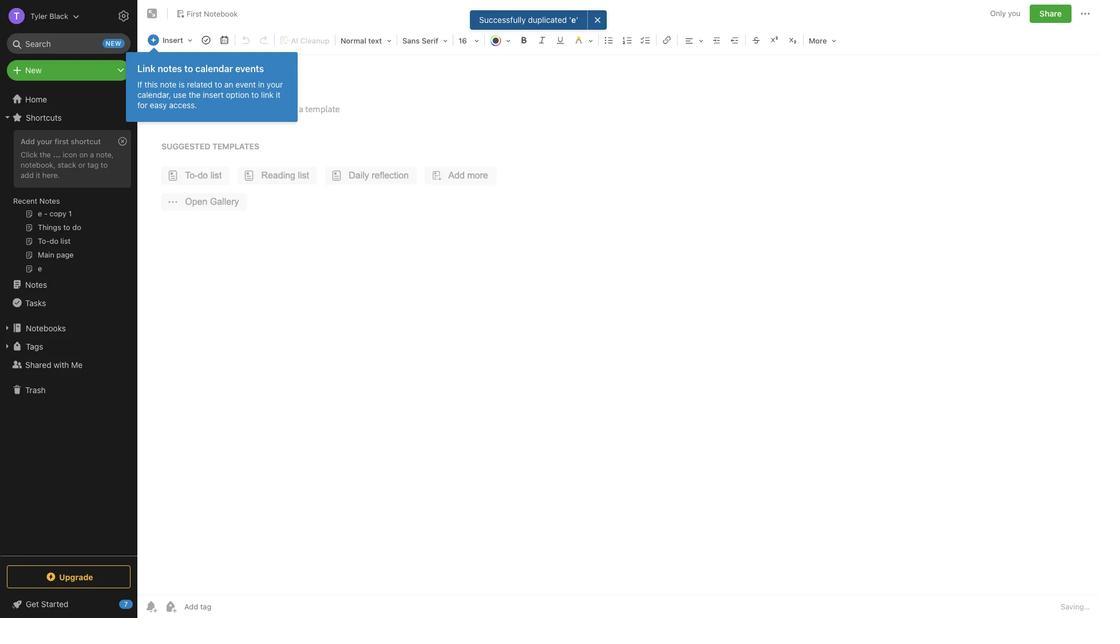 Task type: describe. For each thing, give the bounding box(es) containing it.
first
[[187, 9, 202, 18]]

superscript image
[[767, 32, 783, 48]]

numbered list image
[[620, 32, 636, 48]]

bold image
[[516, 32, 532, 48]]

notes link
[[0, 275, 137, 294]]

note
[[160, 80, 177, 89]]

calendar,
[[137, 90, 171, 100]]

notebooks
[[26, 323, 66, 333]]

upgrade
[[59, 572, 93, 582]]

for
[[137, 100, 148, 110]]

share
[[1040, 9, 1062, 18]]

share button
[[1030, 5, 1072, 23]]

only
[[991, 9, 1007, 18]]

link
[[261, 90, 274, 100]]

outdent image
[[727, 32, 743, 48]]

task image
[[198, 32, 214, 48]]

the inside link notes to calendar events if this note is related to an event in your calendar, use the insert option to link it for easy access.
[[189, 90, 201, 100]]

note window element
[[137, 0, 1100, 619]]

successfully
[[479, 15, 526, 25]]

tasks
[[25, 298, 46, 308]]

recent
[[13, 196, 37, 206]]

your inside link notes to calendar events if this note is related to an event in your calendar, use the insert option to link it for easy access.
[[267, 80, 283, 89]]

icon
[[63, 150, 77, 159]]

add your first shortcut
[[21, 137, 101, 146]]

1 vertical spatial notes
[[25, 280, 47, 290]]

this
[[145, 80, 158, 89]]

shortcuts button
[[0, 108, 137, 127]]

notebook,
[[21, 160, 56, 169]]

1 ' from the left
[[569, 15, 572, 25]]

use
[[173, 90, 187, 100]]

first notebook
[[187, 9, 238, 18]]

alignment image
[[679, 32, 708, 48]]

italic image
[[534, 32, 550, 48]]

home
[[25, 94, 47, 104]]

insert image
[[145, 32, 196, 48]]

click the ...
[[21, 150, 61, 159]]

heading level image
[[337, 32, 396, 48]]

shared
[[25, 360, 51, 370]]

shared with me
[[25, 360, 83, 370]]

upgrade button
[[7, 566, 131, 589]]

duplicated
[[528, 15, 567, 25]]

easy
[[150, 100, 167, 110]]

with
[[54, 360, 69, 370]]

calendar
[[195, 64, 233, 74]]

shortcut
[[71, 137, 101, 146]]

bulleted list image
[[601, 32, 617, 48]]

link notes to calendar events if this note is related to an event in your calendar, use the insert option to link it for easy access.
[[137, 64, 283, 110]]

tags button
[[0, 337, 137, 356]]

tasks button
[[0, 294, 137, 312]]

saving…
[[1061, 603, 1091, 612]]

recent notes
[[13, 196, 60, 206]]

checklist image
[[638, 32, 654, 48]]

link
[[137, 64, 156, 74]]

on
[[79, 150, 88, 159]]

first notebook button
[[172, 6, 242, 22]]

option
[[226, 90, 249, 100]]

expand tags image
[[3, 342, 12, 351]]

Note Editor text field
[[137, 55, 1100, 595]]

to inside icon on a note, notebook, stack or tag to add it here.
[[101, 160, 108, 169]]

font size image
[[455, 32, 483, 48]]

add a reminder image
[[144, 600, 158, 614]]

e
[[572, 15, 576, 25]]

it inside icon on a note, notebook, stack or tag to add it here.
[[36, 171, 40, 180]]

here.
[[42, 171, 60, 180]]

only you
[[991, 9, 1021, 18]]

me
[[71, 360, 83, 370]]



Task type: locate. For each thing, give the bounding box(es) containing it.
expand notebooks image
[[3, 324, 12, 333]]

to
[[184, 64, 193, 74], [215, 80, 222, 89], [252, 90, 259, 100], [101, 160, 108, 169]]

notebook
[[204, 9, 238, 18]]

1 vertical spatial the
[[40, 150, 51, 159]]

1 horizontal spatial your
[[267, 80, 283, 89]]

if
[[137, 80, 142, 89]]

tree
[[0, 90, 137, 556]]

underline image
[[553, 32, 569, 48]]

expand note image
[[145, 7, 159, 21]]

2 ' from the left
[[576, 15, 579, 25]]

0 horizontal spatial it
[[36, 171, 40, 180]]

0 horizontal spatial the
[[40, 150, 51, 159]]

is
[[179, 80, 185, 89]]

shared with me link
[[0, 356, 137, 374]]

notes
[[158, 64, 182, 74]]

you
[[1009, 9, 1021, 18]]

the inside 'tree'
[[40, 150, 51, 159]]

the down the related
[[189, 90, 201, 100]]

subscript image
[[785, 32, 801, 48]]

icon on a note, notebook, stack or tag to add it here.
[[21, 150, 114, 180]]

tags
[[26, 342, 43, 351]]

calendar event image
[[216, 32, 233, 48]]

0 horizontal spatial your
[[37, 137, 53, 146]]

event
[[236, 80, 256, 89]]

0 vertical spatial it
[[276, 90, 281, 100]]

' up highlight image
[[576, 15, 579, 25]]

notebooks link
[[0, 319, 137, 337]]

click
[[21, 150, 38, 159]]

strikethrough image
[[749, 32, 765, 48]]

0 vertical spatial your
[[267, 80, 283, 89]]

notes
[[39, 196, 60, 206], [25, 280, 47, 290]]

an
[[224, 80, 233, 89]]

the
[[189, 90, 201, 100], [40, 150, 51, 159]]

home link
[[0, 90, 137, 108]]

a
[[90, 150, 94, 159]]

to down 'in'
[[252, 90, 259, 100]]

trash
[[25, 385, 46, 395]]

highlight image
[[570, 32, 597, 48]]

in
[[258, 80, 265, 89]]

the left ...
[[40, 150, 51, 159]]

1 vertical spatial your
[[37, 137, 53, 146]]

it right link
[[276, 90, 281, 100]]

your
[[267, 80, 283, 89], [37, 137, 53, 146]]

stack
[[58, 160, 76, 169]]

more image
[[805, 32, 841, 48]]

new
[[25, 65, 42, 75]]

font color image
[[486, 32, 515, 48]]

tree containing home
[[0, 90, 137, 556]]

insert link image
[[659, 32, 675, 48]]

related
[[187, 80, 213, 89]]

' right duplicated
[[569, 15, 572, 25]]

indent image
[[709, 32, 725, 48]]

trash link
[[0, 381, 137, 399]]

Search text field
[[15, 33, 123, 54]]

your up 'click the ...'
[[37, 137, 53, 146]]

to down note,
[[101, 160, 108, 169]]

1 vertical spatial it
[[36, 171, 40, 180]]

access.
[[169, 100, 197, 110]]

0 vertical spatial notes
[[39, 196, 60, 206]]

new button
[[7, 60, 131, 81]]

first
[[55, 137, 69, 146]]

it inside link notes to calendar events if this note is related to an event in your calendar, use the insert option to link it for easy access.
[[276, 90, 281, 100]]

note,
[[96, 150, 114, 159]]

add tag image
[[164, 600, 178, 614]]

add
[[21, 137, 35, 146]]

...
[[53, 150, 61, 159]]

notes up tasks
[[25, 280, 47, 290]]

tag
[[87, 160, 99, 169]]

events
[[235, 64, 264, 74]]

insert
[[203, 90, 224, 100]]

group containing add your first shortcut
[[0, 127, 137, 280]]

'
[[569, 15, 572, 25], [576, 15, 579, 25]]

0 horizontal spatial '
[[569, 15, 572, 25]]

None search field
[[15, 33, 123, 54]]

it down notebook,
[[36, 171, 40, 180]]

or
[[78, 160, 85, 169]]

it
[[276, 90, 281, 100], [36, 171, 40, 180]]

group
[[0, 127, 137, 280]]

font family image
[[399, 32, 452, 48]]

1 horizontal spatial '
[[576, 15, 579, 25]]

1 horizontal spatial it
[[276, 90, 281, 100]]

successfully duplicated ' e '
[[479, 15, 579, 25]]

to left an
[[215, 80, 222, 89]]

your up link
[[267, 80, 283, 89]]

group inside 'tree'
[[0, 127, 137, 280]]

add
[[21, 171, 34, 180]]

notes right recent
[[39, 196, 60, 206]]

shortcuts
[[26, 113, 62, 122]]

to up is
[[184, 64, 193, 74]]

0 vertical spatial the
[[189, 90, 201, 100]]

settings image
[[117, 9, 131, 23]]

1 horizontal spatial the
[[189, 90, 201, 100]]



Task type: vqa. For each thing, say whether or not it's contained in the screenshot.
left '
yes



